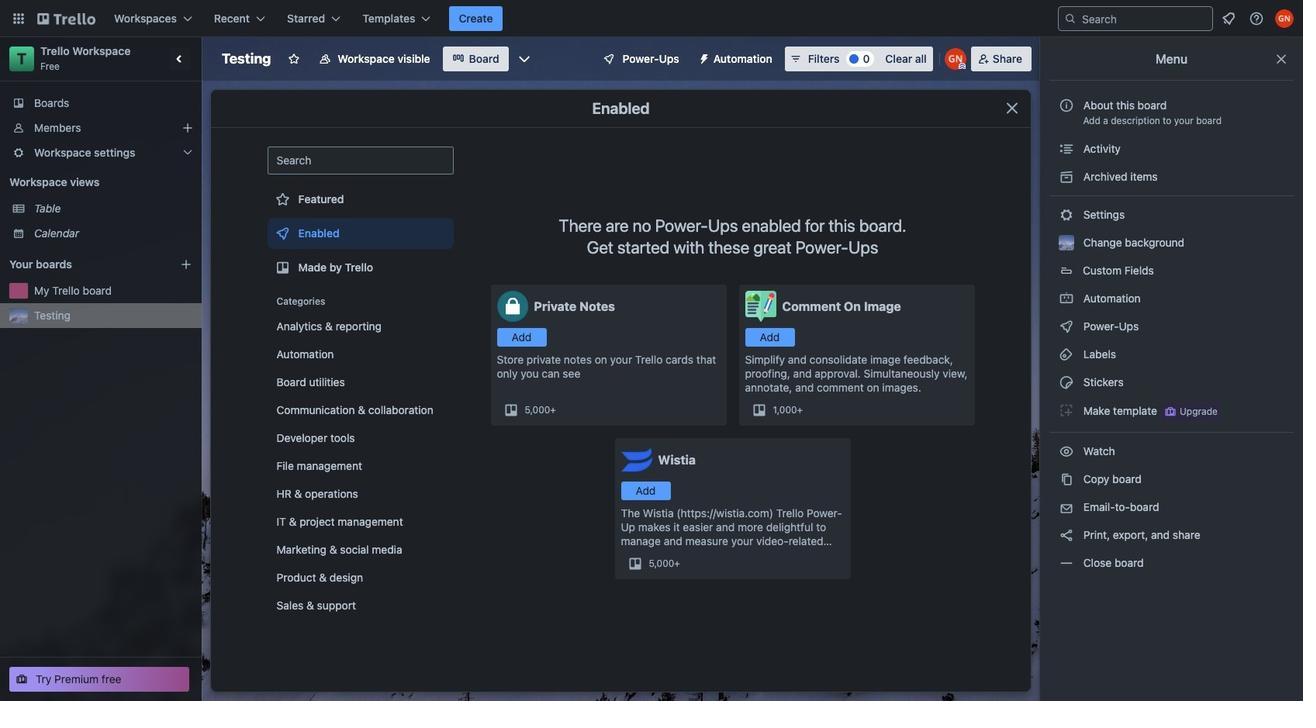 Task type: describe. For each thing, give the bounding box(es) containing it.
star or unstar board image
[[288, 53, 301, 65]]

add board image
[[180, 258, 192, 271]]

4 sm image from the top
[[1059, 444, 1075, 459]]

generic name (genericname34) image
[[945, 48, 967, 70]]

3 sm image from the top
[[1059, 375, 1075, 390]]

customize views image
[[517, 51, 532, 67]]

5 sm image from the top
[[1059, 472, 1075, 487]]

your boards with 2 items element
[[9, 255, 157, 274]]

1 sm image from the top
[[1059, 207, 1075, 223]]

this member is an admin of this board. image
[[959, 63, 966, 70]]

generic name (genericname34) image
[[1276, 9, 1295, 28]]

2 sm image from the top
[[1059, 347, 1075, 362]]

primary element
[[0, 0, 1304, 37]]

open information menu image
[[1250, 11, 1265, 26]]

back to home image
[[37, 6, 95, 31]]



Task type: locate. For each thing, give the bounding box(es) containing it.
Search text field
[[267, 147, 454, 175]]

6 sm image from the top
[[1059, 556, 1075, 571]]

Search field
[[1077, 8, 1213, 29]]

search image
[[1065, 12, 1077, 25]]

sm image
[[1059, 207, 1075, 223], [1059, 347, 1075, 362], [1059, 375, 1075, 390], [1059, 444, 1075, 459], [1059, 472, 1075, 487], [1059, 556, 1075, 571]]

sm image
[[692, 47, 714, 68], [1059, 141, 1075, 157], [1059, 169, 1075, 185], [1059, 291, 1075, 307], [1059, 319, 1075, 335], [1059, 403, 1075, 418], [1059, 528, 1075, 543]]

Board name text field
[[214, 47, 279, 71]]

workspace navigation collapse icon image
[[169, 48, 191, 70]]

0 notifications image
[[1220, 9, 1239, 28]]



Task type: vqa. For each thing, say whether or not it's contained in the screenshot.
4th sm image from the bottom
yes



